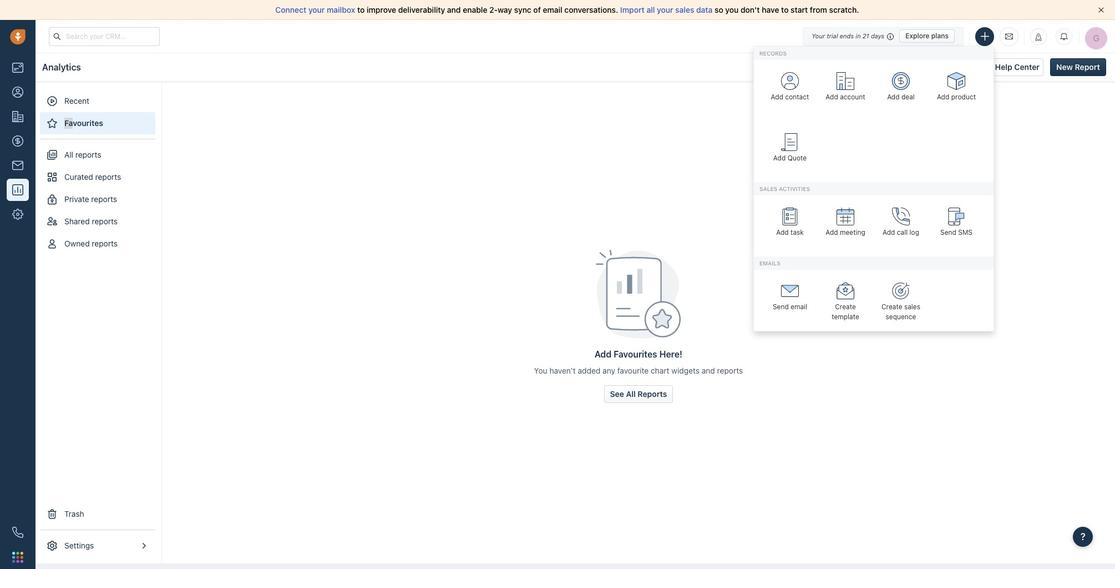 Task type: vqa. For each thing, say whether or not it's contained in the screenshot.
2nd Additional
no



Task type: describe. For each thing, give the bounding box(es) containing it.
send sms link
[[932, 201, 982, 248]]

add quote link
[[766, 126, 816, 174]]

quote
[[788, 154, 807, 162]]

add account
[[826, 93, 866, 101]]

add meeting
[[826, 228, 866, 237]]

contact
[[786, 93, 810, 101]]

what's new image
[[1035, 33, 1043, 41]]

2-
[[490, 5, 498, 14]]

don't
[[741, 5, 760, 14]]

deliverability
[[398, 5, 445, 14]]

scratch.
[[830, 5, 860, 14]]

template
[[832, 312, 860, 321]]

days
[[872, 32, 885, 39]]

conversations.
[[565, 5, 619, 14]]

add contact
[[771, 93, 810, 101]]

meeting
[[841, 228, 866, 237]]

add product
[[938, 93, 977, 101]]

product
[[952, 93, 977, 101]]

add contact link
[[766, 65, 816, 113]]

1 your from the left
[[309, 5, 325, 14]]

connect your mailbox link
[[276, 5, 358, 14]]

add call log
[[883, 228, 920, 237]]

phone image
[[12, 527, 23, 538]]

2 your from the left
[[657, 5, 674, 14]]

add task link
[[766, 201, 816, 248]]

explore plans link
[[900, 29, 955, 43]]

add for add contact
[[771, 93, 784, 101]]

sales
[[760, 185, 778, 192]]

add call log link
[[877, 201, 927, 248]]

create sales sequence link
[[877, 276, 927, 323]]

create template link
[[821, 276, 871, 323]]

data
[[697, 5, 713, 14]]

add for add meeting
[[826, 228, 839, 237]]

add account link
[[821, 65, 871, 113]]

improve
[[367, 5, 396, 14]]

emails
[[760, 260, 781, 267]]

mailbox
[[327, 5, 355, 14]]

create for create sales sequence
[[882, 303, 903, 311]]

add for add account
[[826, 93, 839, 101]]

send email link
[[766, 276, 816, 323]]

Search your CRM... text field
[[49, 27, 160, 46]]

add for add product
[[938, 93, 950, 101]]

connect your mailbox to improve deliverability and enable 2-way sync of email conversations. import all your sales data so you don't have to start from scratch.
[[276, 5, 860, 14]]

freshworks switcher image
[[12, 552, 23, 563]]

phone element
[[7, 521, 29, 544]]

sales activities
[[760, 185, 811, 192]]

records
[[760, 50, 787, 56]]

your
[[812, 32, 826, 39]]

0 horizontal spatial email
[[543, 5, 563, 14]]

import all your sales data link
[[621, 5, 715, 14]]

add deal link
[[877, 65, 927, 113]]

create sales sequence
[[882, 303, 921, 321]]



Task type: locate. For each thing, give the bounding box(es) containing it.
1 vertical spatial send
[[773, 303, 789, 311]]

1 horizontal spatial email
[[791, 303, 808, 311]]

add
[[771, 93, 784, 101], [826, 93, 839, 101], [888, 93, 900, 101], [938, 93, 950, 101], [774, 154, 786, 162], [777, 228, 789, 237], [826, 228, 839, 237], [883, 228, 896, 237]]

email
[[543, 5, 563, 14], [791, 303, 808, 311]]

email right the of
[[543, 5, 563, 14]]

0 vertical spatial send
[[941, 228, 957, 237]]

menu containing add contact
[[754, 46, 995, 332]]

2 to from the left
[[782, 5, 789, 14]]

create up template
[[836, 303, 857, 311]]

email inside menu
[[791, 303, 808, 311]]

call
[[898, 228, 908, 237]]

sales
[[676, 5, 695, 14], [905, 303, 921, 311]]

0 horizontal spatial create
[[836, 303, 857, 311]]

to
[[358, 5, 365, 14], [782, 5, 789, 14]]

to left start
[[782, 5, 789, 14]]

add deal
[[888, 93, 915, 101]]

sms
[[959, 228, 973, 237]]

create inside 'create template'
[[836, 303, 857, 311]]

connect
[[276, 5, 307, 14]]

send email
[[773, 303, 808, 311]]

add meeting link
[[821, 201, 871, 248]]

0 horizontal spatial your
[[309, 5, 325, 14]]

0 horizontal spatial to
[[358, 5, 365, 14]]

0 horizontal spatial sales
[[676, 5, 695, 14]]

trial
[[827, 32, 839, 39]]

start
[[791, 5, 808, 14]]

add product link
[[932, 65, 982, 113]]

1 horizontal spatial send
[[941, 228, 957, 237]]

your
[[309, 5, 325, 14], [657, 5, 674, 14]]

send
[[941, 228, 957, 237], [773, 303, 789, 311]]

enable
[[463, 5, 488, 14]]

add left 'task'
[[777, 228, 789, 237]]

add left deal on the top right
[[888, 93, 900, 101]]

21
[[863, 32, 870, 39]]

to right mailbox
[[358, 5, 365, 14]]

sync
[[515, 5, 532, 14]]

1 vertical spatial email
[[791, 303, 808, 311]]

add left product
[[938, 93, 950, 101]]

explore plans
[[906, 32, 949, 40]]

1 to from the left
[[358, 5, 365, 14]]

in
[[856, 32, 861, 39]]

1 vertical spatial sales
[[905, 303, 921, 311]]

log
[[910, 228, 920, 237]]

add quote
[[774, 154, 807, 162]]

1 horizontal spatial create
[[882, 303, 903, 311]]

create inside create sales sequence
[[882, 303, 903, 311]]

account
[[841, 93, 866, 101]]

0 vertical spatial email
[[543, 5, 563, 14]]

1 horizontal spatial to
[[782, 5, 789, 14]]

ends
[[840, 32, 854, 39]]

sales inside create sales sequence
[[905, 303, 921, 311]]

create up sequence on the bottom of the page
[[882, 303, 903, 311]]

add for add quote
[[774, 154, 786, 162]]

add for add deal
[[888, 93, 900, 101]]

1 create from the left
[[836, 303, 857, 311]]

add left account on the top right of page
[[826, 93, 839, 101]]

add inside "link"
[[826, 228, 839, 237]]

2 create from the left
[[882, 303, 903, 311]]

close image
[[1099, 7, 1105, 13]]

sequence
[[886, 312, 917, 321]]

0 horizontal spatial send
[[773, 303, 789, 311]]

add for add call log
[[883, 228, 896, 237]]

activities
[[780, 185, 811, 192]]

create
[[836, 303, 857, 311], [882, 303, 903, 311]]

and
[[447, 5, 461, 14]]

add left quote
[[774, 154, 786, 162]]

so
[[715, 5, 724, 14]]

your right all on the top of page
[[657, 5, 674, 14]]

send for send email
[[773, 303, 789, 311]]

explore
[[906, 32, 930, 40]]

all
[[647, 5, 655, 14]]

add inside "link"
[[883, 228, 896, 237]]

you
[[726, 5, 739, 14]]

your left mailbox
[[309, 5, 325, 14]]

menu
[[754, 46, 995, 332]]

task
[[791, 228, 804, 237]]

send left the sms
[[941, 228, 957, 237]]

send down emails
[[773, 303, 789, 311]]

create template
[[832, 303, 860, 321]]

add left meeting
[[826, 228, 839, 237]]

send sms
[[941, 228, 973, 237]]

add for add task
[[777, 228, 789, 237]]

1 horizontal spatial your
[[657, 5, 674, 14]]

send email image
[[1006, 32, 1014, 41]]

0 vertical spatial sales
[[676, 5, 695, 14]]

your trial ends in 21 days
[[812, 32, 885, 39]]

send for send sms
[[941, 228, 957, 237]]

deal
[[902, 93, 915, 101]]

1 horizontal spatial sales
[[905, 303, 921, 311]]

sales left data
[[676, 5, 695, 14]]

add left contact on the top right of the page
[[771, 93, 784, 101]]

have
[[762, 5, 780, 14]]

sales up sequence on the bottom of the page
[[905, 303, 921, 311]]

email left 'create template'
[[791, 303, 808, 311]]

add left 'call' on the right top
[[883, 228, 896, 237]]

plans
[[932, 32, 949, 40]]

create for create template
[[836, 303, 857, 311]]

way
[[498, 5, 512, 14]]

of
[[534, 5, 541, 14]]

add task
[[777, 228, 804, 237]]

from
[[811, 5, 828, 14]]

import
[[621, 5, 645, 14]]



